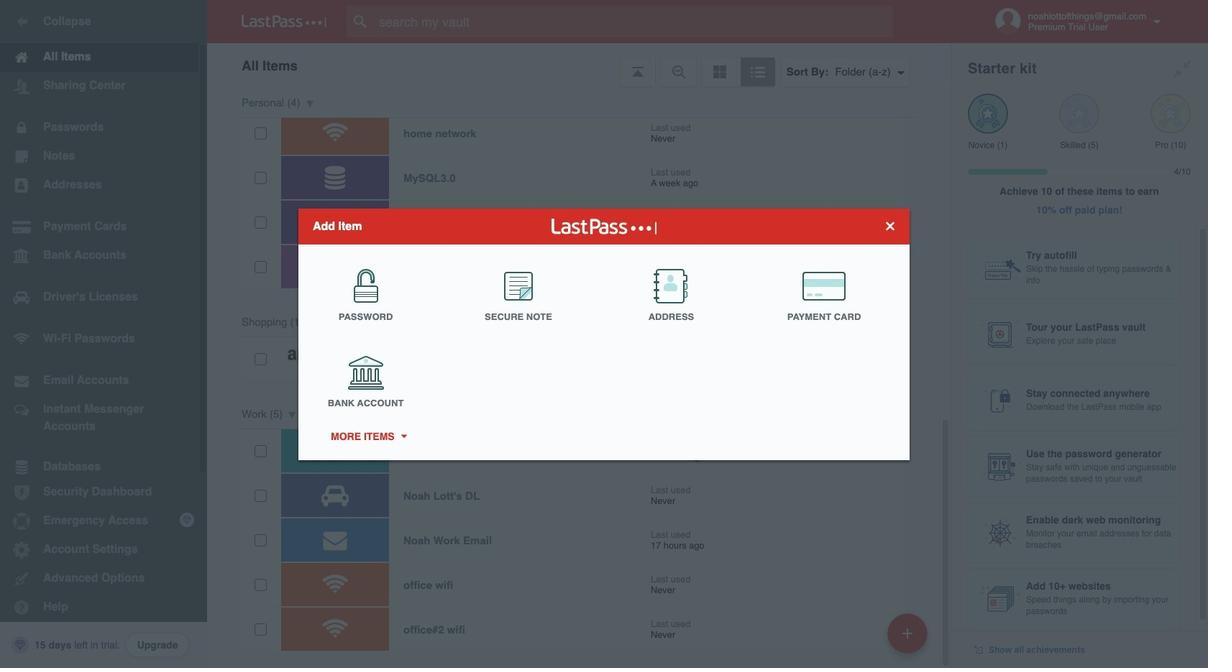 Task type: vqa. For each thing, say whether or not it's contained in the screenshot.
alert
no



Task type: describe. For each thing, give the bounding box(es) containing it.
search my vault text field
[[347, 6, 921, 37]]

Search search field
[[347, 6, 921, 37]]

new item image
[[902, 628, 912, 638]]

new item navigation
[[882, 609, 936, 668]]

caret right image
[[398, 434, 409, 438]]



Task type: locate. For each thing, give the bounding box(es) containing it.
dialog
[[298, 208, 910, 460]]

vault options navigation
[[207, 43, 951, 86]]

lastpass image
[[242, 15, 326, 28]]

main navigation navigation
[[0, 0, 207, 668]]



